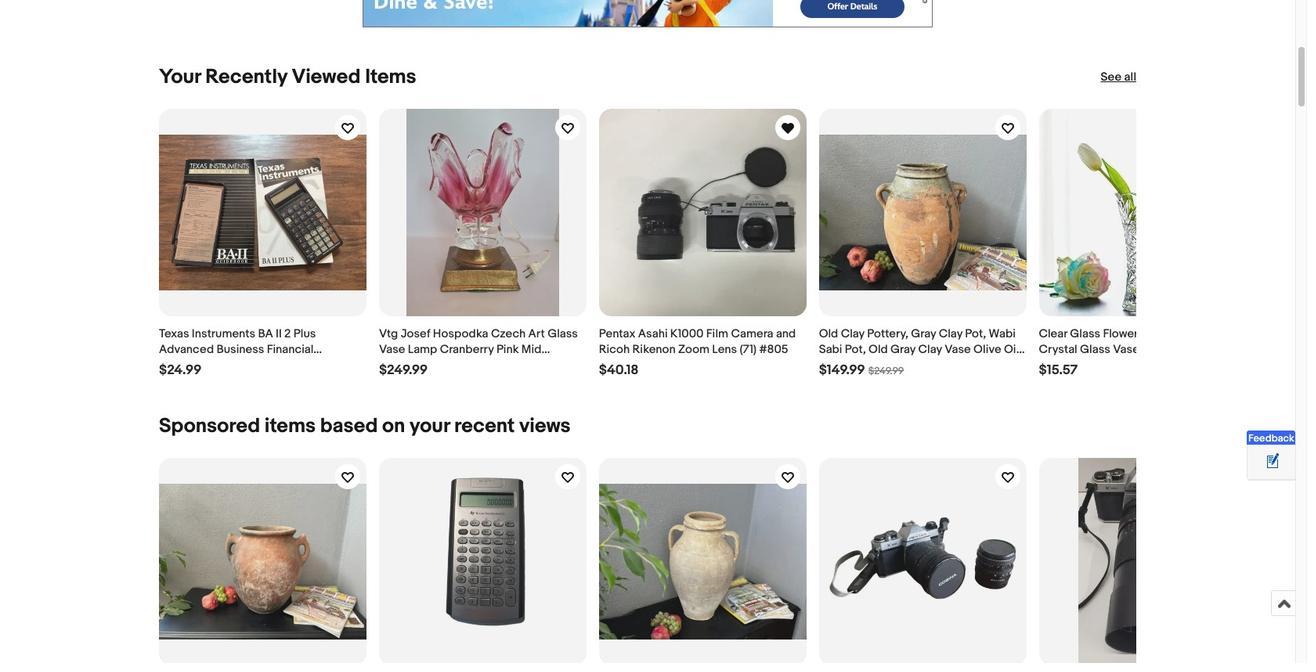 Task type: vqa. For each thing, say whether or not it's contained in the screenshot.
Olive
yes



Task type: locate. For each thing, give the bounding box(es) containing it.
gray
[[911, 327, 937, 342], [891, 342, 916, 357]]

pot, up olive
[[966, 327, 987, 342]]

recently
[[205, 65, 287, 89]]

your recently viewed items link
[[159, 65, 417, 89]]

glass inside vtg josef hospodka czech art glass vase lamp cranberry pink mid century modern
[[548, 327, 578, 342]]

$249.99
[[379, 363, 428, 378], [869, 365, 905, 378]]

clay
[[841, 327, 865, 342], [939, 327, 963, 342], [919, 342, 942, 357]]

1 vertical spatial pot,
[[845, 342, 866, 357]]

clear glass flower vase,thickened crystal glass vase for flowers & decor,sunf...
[[1039, 327, 1225, 373]]

wabi
[[989, 327, 1016, 342]]

1 vase from the left
[[379, 342, 405, 357]]

plus
[[294, 327, 316, 342]]

see
[[1101, 70, 1122, 85]]

camera
[[731, 327, 774, 342]]

2 vase from the left
[[945, 342, 971, 357]]

0 horizontal spatial old
[[819, 327, 839, 342]]

$40.18 text field
[[599, 363, 639, 379]]

#805
[[760, 342, 789, 357]]

1 vertical spatial gray
[[891, 342, 916, 357]]

$40.18
[[599, 363, 639, 378]]

clay up sabi
[[841, 327, 865, 342]]

for
[[1143, 342, 1157, 357]]

vase down flower
[[1114, 342, 1140, 357]]

2 horizontal spatial vase
[[1114, 342, 1140, 357]]

calculator
[[159, 358, 214, 373]]

oil
[[1004, 342, 1020, 357]]

pot, up $149.99 $249.99
[[845, 342, 866, 357]]

old clay pottery, gray clay pot, wabi sabi pot, old gray clay vase olive oil jur
[[819, 327, 1020, 373]]

vase inside the clear glass flower vase,thickened crystal glass vase for flowers & decor,sunf...
[[1114, 342, 1140, 357]]

old up sabi
[[819, 327, 839, 342]]

&
[[1203, 342, 1212, 357]]

$24.99
[[159, 363, 202, 378]]

all
[[1125, 70, 1137, 85]]

vase down vtg
[[379, 342, 405, 357]]

asahi
[[638, 327, 668, 342]]

see all
[[1101, 70, 1137, 85]]

3 vase from the left
[[1114, 342, 1140, 357]]

and
[[776, 327, 796, 342]]

sponsored items based on your recent views
[[159, 414, 571, 439]]

century
[[379, 358, 422, 373]]

1 horizontal spatial old
[[869, 342, 888, 357]]

texas
[[159, 327, 189, 342]]

1 horizontal spatial $249.99
[[869, 365, 905, 378]]

recent
[[454, 414, 515, 439]]

$249.99 inside $149.99 $249.99
[[869, 365, 905, 378]]

jur
[[819, 358, 836, 373]]

vase
[[379, 342, 405, 357], [945, 342, 971, 357], [1114, 342, 1140, 357]]

glass up crystal
[[1071, 327, 1101, 342]]

$149.99
[[819, 363, 866, 378]]

glass right art
[[548, 327, 578, 342]]

glass
[[548, 327, 578, 342], [1071, 327, 1101, 342], [1081, 342, 1111, 357]]

vase inside old clay pottery, gray clay pot, wabi sabi pot, old gray clay vase olive oil jur
[[945, 342, 971, 357]]

1 horizontal spatial pot,
[[966, 327, 987, 342]]

old down pottery,
[[869, 342, 888, 357]]

vase inside vtg josef hospodka czech art glass vase lamp cranberry pink mid century modern
[[379, 342, 405, 357]]

on
[[382, 414, 405, 439]]

$249.99 down pottery,
[[869, 365, 905, 378]]

vase left olive
[[945, 342, 971, 357]]

viewed
[[292, 65, 361, 89]]

advertisement region
[[363, 0, 933, 27]]

your
[[159, 65, 201, 89]]

glass up decor,sunf...
[[1081, 342, 1111, 357]]

$249.99 down 'lamp'
[[379, 363, 428, 378]]

0 horizontal spatial vase
[[379, 342, 405, 357]]

ricoh
[[599, 342, 630, 357]]

pottery,
[[868, 327, 909, 342]]

feedback
[[1249, 433, 1295, 445]]

1 vertical spatial old
[[869, 342, 888, 357]]

gray down pottery,
[[891, 342, 916, 357]]

1 horizontal spatial vase
[[945, 342, 971, 357]]

old
[[819, 327, 839, 342], [869, 342, 888, 357]]

instruments
[[192, 327, 256, 342]]

0 horizontal spatial pot,
[[845, 342, 866, 357]]

vase,thickened
[[1141, 327, 1225, 342]]

crystal
[[1039, 342, 1078, 357]]

advanced
[[159, 342, 214, 357]]

0 vertical spatial old
[[819, 327, 839, 342]]

pot,
[[966, 327, 987, 342], [845, 342, 866, 357]]

gray right pottery,
[[911, 327, 937, 342]]

vtg josef hospodka czech art glass vase lamp cranberry pink mid century modern
[[379, 327, 578, 373]]

glass for $249.99
[[548, 327, 578, 342]]



Task type: describe. For each thing, give the bounding box(es) containing it.
clay left olive
[[919, 342, 942, 357]]

items
[[365, 65, 417, 89]]

items
[[265, 414, 316, 439]]

pentax asahi k1000 film camera and ricoh rikenon zoom lens (71) #805 $40.18
[[599, 327, 796, 378]]

vase for $249.99
[[379, 342, 405, 357]]

zoom
[[679, 342, 710, 357]]

0 vertical spatial gray
[[911, 327, 937, 342]]

clear
[[1039, 327, 1068, 342]]

vase for $15.57
[[1114, 342, 1140, 357]]

pink
[[497, 342, 519, 357]]

ii
[[276, 327, 282, 342]]

financial
[[267, 342, 314, 357]]

lens
[[713, 342, 737, 357]]

$149.99 text field
[[819, 363, 866, 379]]

business
[[217, 342, 264, 357]]

sponsored
[[159, 414, 260, 439]]

w/books
[[217, 358, 264, 373]]

decor,sunf...
[[1039, 358, 1107, 373]]

$24.99 text field
[[159, 363, 202, 379]]

czech
[[491, 327, 526, 342]]

pentax
[[599, 327, 636, 342]]

2
[[285, 327, 291, 342]]

$15.57 text field
[[1039, 363, 1078, 379]]

clay left wabi
[[939, 327, 963, 342]]

k1000
[[671, 327, 704, 342]]

views
[[520, 414, 571, 439]]

rikenon
[[633, 342, 676, 357]]

cranberry
[[440, 342, 494, 357]]

hospodka
[[433, 327, 489, 342]]

glass for $15.57
[[1081, 342, 1111, 357]]

vtg
[[379, 327, 398, 342]]

flowers
[[1159, 342, 1200, 357]]

0 vertical spatial pot,
[[966, 327, 987, 342]]

art
[[529, 327, 545, 342]]

$249.99 text field
[[379, 363, 428, 379]]

your recently viewed items
[[159, 65, 417, 89]]

modern
[[425, 358, 467, 373]]

$15.57
[[1039, 363, 1078, 378]]

previous price $249.99 text field
[[869, 365, 905, 378]]

olive
[[974, 342, 1002, 357]]

texas instruments ba ii 2 plus advanced business financial calculator w/books
[[159, 327, 316, 373]]

film
[[707, 327, 729, 342]]

flower
[[1104, 327, 1138, 342]]

see all link
[[1101, 70, 1137, 85]]

$149.99 $249.99
[[819, 363, 905, 378]]

josef
[[401, 327, 430, 342]]

mid
[[522, 342, 542, 357]]

ba
[[258, 327, 273, 342]]

0 horizontal spatial $249.99
[[379, 363, 428, 378]]

sabi
[[819, 342, 843, 357]]

based
[[320, 414, 378, 439]]

(71)
[[740, 342, 757, 357]]

your
[[410, 414, 450, 439]]

lamp
[[408, 342, 437, 357]]



